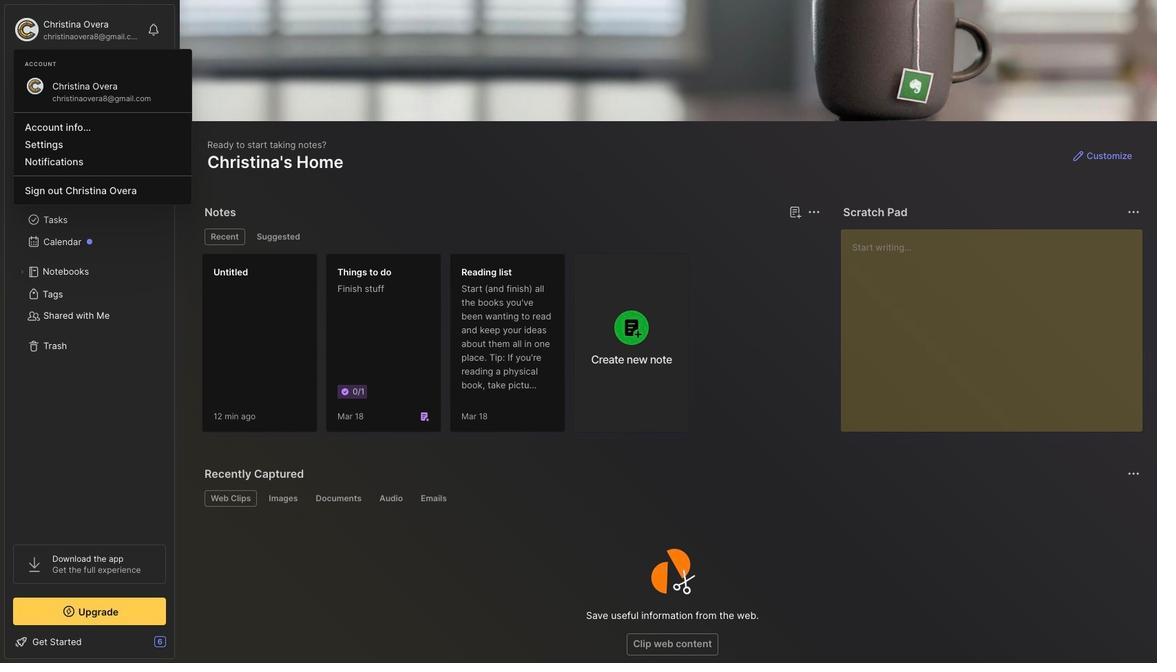 Task type: locate. For each thing, give the bounding box(es) containing it.
row group
[[202, 253, 698, 441]]

0 vertical spatial tab list
[[205, 229, 818, 245]]

1 vertical spatial tab list
[[205, 490, 1138, 507]]

tree
[[5, 134, 174, 532]]

more actions image
[[806, 204, 823, 220], [1125, 466, 1142, 482]]

0 vertical spatial more actions image
[[806, 204, 823, 220]]

Search text field
[[38, 70, 154, 83]]

expand notebooks image
[[18, 268, 26, 276]]

1 vertical spatial more actions image
[[1125, 466, 1142, 482]]

1 tab list from the top
[[205, 229, 818, 245]]

more actions image
[[1125, 204, 1142, 220]]

tab list
[[205, 229, 818, 245], [205, 490, 1138, 507]]

tree inside main element
[[5, 134, 174, 532]]

None search field
[[38, 68, 154, 85]]

1 horizontal spatial more actions image
[[1125, 466, 1142, 482]]

click to collapse image
[[174, 638, 184, 654]]

tab
[[205, 229, 245, 245], [251, 229, 306, 245], [205, 490, 257, 507], [263, 490, 304, 507], [310, 490, 368, 507], [373, 490, 409, 507], [415, 490, 453, 507]]

More actions field
[[805, 202, 824, 222], [1124, 202, 1143, 222], [1124, 464, 1143, 483]]



Task type: vqa. For each thing, say whether or not it's contained in the screenshot.
'VIEW OPTIONS' FIELD
no



Task type: describe. For each thing, give the bounding box(es) containing it.
main element
[[0, 0, 179, 663]]

none search field inside main element
[[38, 68, 154, 85]]

Start writing… text field
[[852, 229, 1142, 421]]

Account field
[[13, 16, 141, 43]]

dropdown list menu
[[14, 107, 191, 199]]

0 horizontal spatial more actions image
[[806, 204, 823, 220]]

2 tab list from the top
[[205, 490, 1138, 507]]

Help and Learning task checklist field
[[5, 631, 174, 653]]



